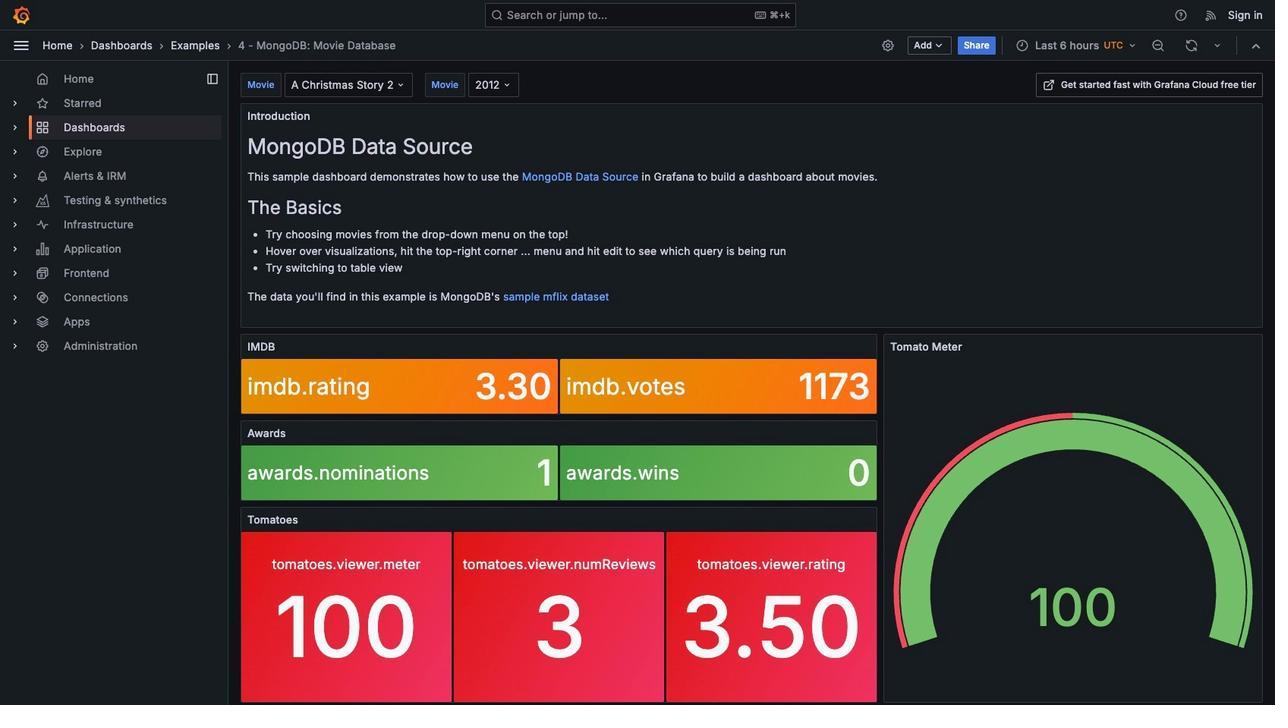 Task type: locate. For each thing, give the bounding box(es) containing it.
grafana image
[[12, 6, 30, 24]]

news image
[[1205, 8, 1219, 22]]

help image
[[1175, 8, 1188, 22]]

close menu image
[[12, 36, 30, 54]]

expand section alerts & irm image
[[9, 170, 21, 182]]

undock menu image
[[207, 73, 219, 85]]

expand section dashboards image
[[9, 121, 21, 134]]

expand section testing & synthetics image
[[9, 194, 21, 207]]

zoom out time range image
[[1152, 38, 1165, 52]]



Task type: describe. For each thing, give the bounding box(es) containing it.
navigation element
[[0, 61, 228, 371]]

expand section apps image
[[9, 316, 21, 328]]

expand section administration image
[[9, 340, 21, 352]]

refresh dashboard image
[[1185, 38, 1199, 52]]

expand section frontend image
[[9, 267, 21, 279]]

expand section explore image
[[9, 146, 21, 158]]

expand section infrastructure image
[[9, 219, 21, 231]]

expand section application image
[[9, 243, 21, 255]]

expand section connections image
[[9, 292, 21, 304]]

expand section starred image
[[9, 97, 21, 109]]

auto refresh turned off. choose refresh time interval image
[[1212, 39, 1224, 51]]

dashboard settings image
[[882, 38, 895, 52]]



